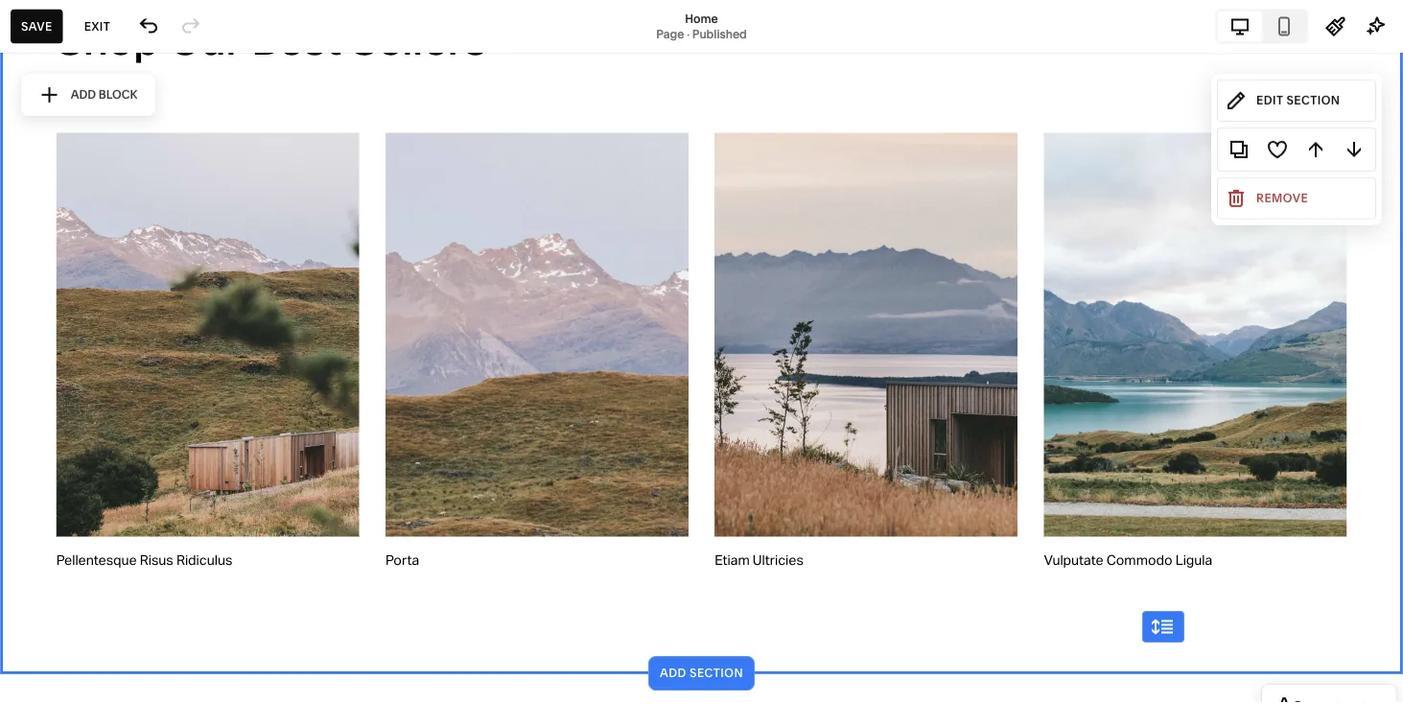 Task type: vqa. For each thing, say whether or not it's contained in the screenshot.
Design button
no



Task type: locate. For each thing, give the bounding box(es) containing it.
add section
[[660, 666, 744, 680]]

1 horizontal spatial section
[[1287, 88, 1341, 102]]

acuity scheduling link
[[32, 288, 213, 311]]

toolbar
[[1218, 122, 1377, 166]]

1 vertical spatial section
[[690, 666, 744, 680]]

add
[[71, 83, 96, 96], [660, 666, 687, 680]]

section
[[1287, 88, 1341, 102], [690, 666, 744, 680]]

edit section
[[1257, 88, 1341, 102]]

0 vertical spatial section
[[1287, 88, 1341, 102]]

add for add section
[[660, 666, 687, 680]]

selling link
[[32, 152, 213, 175]]

block
[[99, 83, 137, 96]]

marketing link
[[32, 186, 213, 209]]

add block button
[[25, 69, 152, 111]]

duplicate section image
[[1229, 134, 1250, 155]]

asset library link
[[32, 507, 213, 529]]

0 horizontal spatial add
[[71, 83, 96, 96]]

tab list
[[1219, 11, 1307, 42]]

analytics link
[[32, 254, 213, 277]]

website link
[[32, 118, 213, 141]]

contacts link
[[32, 220, 213, 243]]

move section down image
[[1344, 134, 1365, 155]]

contacts
[[32, 221, 98, 240]]

exit button
[[74, 9, 121, 44]]

remove
[[1257, 186, 1309, 200]]

exit
[[84, 19, 110, 33]]

0 horizontal spatial section
[[690, 666, 744, 680]]

1 horizontal spatial add
[[660, 666, 687, 680]]

settings link
[[32, 541, 213, 563]]

acuity
[[32, 289, 78, 308]]

0 vertical spatial add
[[71, 83, 96, 96]]

1 vertical spatial add
[[660, 666, 687, 680]]



Task type: describe. For each thing, give the bounding box(es) containing it.
marketing
[[32, 187, 106, 206]]

scheduling
[[82, 289, 164, 308]]

save button
[[11, 9, 63, 44]]

published
[[693, 27, 747, 41]]

settings
[[32, 542, 92, 560]]

save
[[21, 19, 52, 33]]

add block
[[71, 83, 137, 96]]

add section button
[[649, 656, 755, 691]]

library
[[77, 508, 128, 526]]

home
[[685, 12, 718, 25]]

section for add section
[[690, 666, 744, 680]]

edit
[[1257, 88, 1284, 102]]

move section up image
[[1306, 134, 1327, 155]]

save section image
[[1268, 134, 1289, 155]]

section for edit section
[[1287, 88, 1341, 102]]

edit section button
[[1218, 74, 1377, 117]]

selling
[[32, 153, 81, 172]]

page
[[657, 27, 684, 41]]

acuity scheduling
[[32, 289, 164, 308]]

remove button
[[1218, 172, 1377, 214]]

·
[[687, 27, 690, 41]]

asset
[[32, 508, 73, 526]]

website
[[32, 119, 92, 138]]

home page · published
[[657, 12, 747, 41]]

add for add block
[[71, 83, 96, 96]]

asset library
[[32, 508, 128, 526]]

analytics
[[32, 255, 99, 274]]



